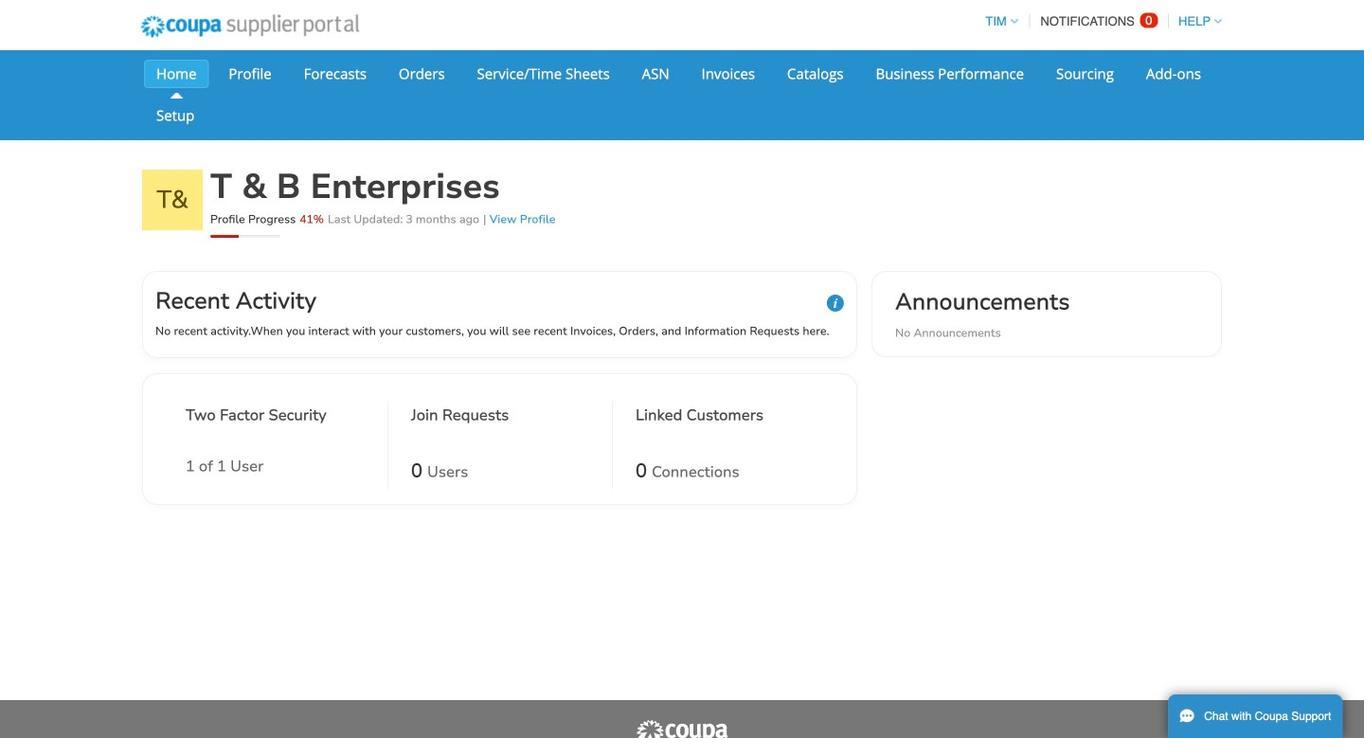 Task type: locate. For each thing, give the bounding box(es) containing it.
0 horizontal spatial coupa supplier portal image
[[128, 3, 372, 50]]

additional information image
[[827, 295, 844, 312]]

coupa supplier portal image
[[128, 3, 372, 50], [635, 719, 730, 738]]

1 vertical spatial coupa supplier portal image
[[635, 719, 730, 738]]

0 vertical spatial coupa supplier portal image
[[128, 3, 372, 50]]

navigation
[[977, 3, 1222, 40]]



Task type: vqa. For each thing, say whether or not it's contained in the screenshot.
second the - from right
no



Task type: describe. For each thing, give the bounding box(es) containing it.
t& image
[[142, 170, 203, 230]]

1 horizontal spatial coupa supplier portal image
[[635, 719, 730, 738]]



